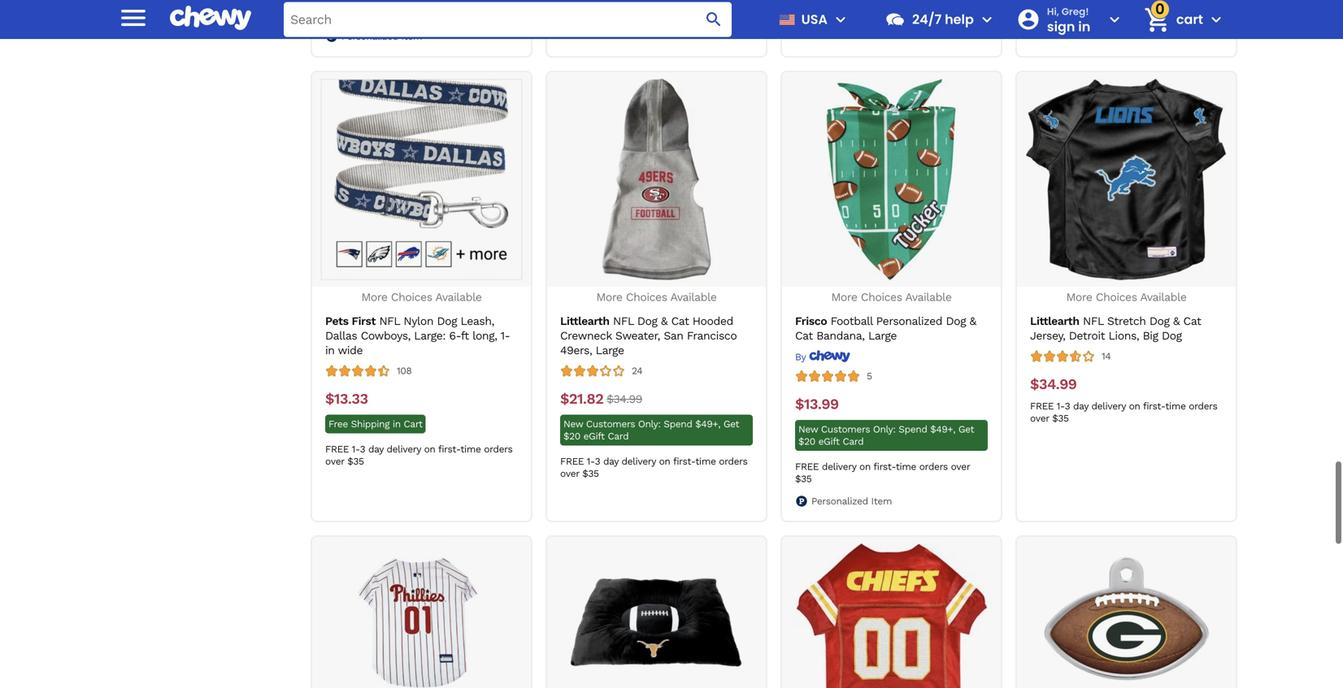Task type: locate. For each thing, give the bounding box(es) containing it.
big
[[1143, 329, 1159, 343]]

egift down $21.82 $34.99
[[584, 431, 605, 443]]

cat down frisco
[[795, 329, 813, 343]]

1 more from the left
[[361, 291, 388, 304]]

free 1-3 day delivery on first-time orders over $35 for nfl nylon dog leash, dallas cowboys, large: 6-ft long, 1- in wide
[[325, 444, 513, 468]]

1 horizontal spatial only:
[[873, 424, 896, 436]]

cat inside nfl dog & cat hooded crewneck sweater, san francisco 49ers, large
[[671, 315, 689, 328]]

more up 'crewneck'
[[597, 291, 623, 304]]

day inside $34.99 free 1-3 day delivery on first-time orders over $35
[[1074, 401, 1089, 412]]

0 horizontal spatial free delivery on first-time orders over $35
[[325, 0, 500, 20]]

0 horizontal spatial in
[[325, 344, 335, 358]]

over inside $34.99 free 1-3 day delivery on first-time orders over $35
[[1030, 413, 1050, 425]]

cat inside nfl stretch dog & cat jersey, detroit lions, big dog
[[1184, 315, 1202, 328]]

0 vertical spatial personalized
[[342, 31, 398, 42]]

$34.99 down jersey,
[[1030, 376, 1077, 393]]

customers
[[586, 419, 635, 430], [821, 424, 870, 436]]

more
[[361, 291, 388, 304], [597, 291, 623, 304], [832, 291, 858, 304], [1067, 291, 1093, 304]]

3 right hi,
[[1065, 3, 1070, 15]]

dog
[[437, 315, 457, 328], [638, 315, 658, 328], [946, 315, 966, 328], [1150, 315, 1170, 328], [1162, 329, 1182, 343]]

available up football personalized dog & cat bandana, large
[[906, 291, 952, 304]]

more for stretch
[[1067, 291, 1093, 304]]

free 1-3 day delivery on first-time orders over $35
[[1030, 3, 1218, 27], [325, 444, 513, 468], [560, 456, 748, 480]]

0 vertical spatial large
[[869, 329, 897, 343]]

&
[[661, 315, 668, 328], [970, 315, 977, 328], [1174, 315, 1180, 328]]

0 horizontal spatial $34.99
[[607, 393, 642, 406]]

$13.33
[[325, 391, 368, 408]]

1 more choices available from the left
[[361, 291, 482, 304]]

large down 'crewneck'
[[596, 344, 624, 358]]

1 horizontal spatial personalized image
[[795, 495, 808, 508]]

3 available from the left
[[906, 291, 952, 304]]

2 horizontal spatial &
[[1174, 315, 1180, 328]]

littlearth
[[560, 315, 610, 328], [1030, 315, 1080, 328]]

3 more choices available from the left
[[832, 291, 952, 304]]

1 vertical spatial personalized item
[[812, 496, 892, 508]]

new customers only: spend $49+, get $20 egift card down 5
[[799, 424, 975, 448]]

only:
[[638, 419, 661, 430], [873, 424, 896, 436]]

1 horizontal spatial in
[[393, 419, 401, 430]]

2 available from the left
[[671, 291, 717, 304]]

1 horizontal spatial personalized item
[[812, 496, 892, 508]]

more choices available for nylon
[[361, 291, 482, 304]]

littlearth nfl dog & cat hooded crewneck sweater, san francisco 49ers, large image
[[556, 79, 758, 281]]

1 & from the left
[[661, 315, 668, 328]]

littlearth for crewneck
[[560, 315, 610, 328]]

orders inside $34.99 free 1-3 day delivery on first-time orders over $35
[[1189, 401, 1218, 412]]

0 horizontal spatial spend
[[664, 419, 693, 430]]

nfl up sweater, on the left
[[613, 315, 634, 328]]

cat
[[671, 315, 689, 328], [1184, 315, 1202, 328], [795, 329, 813, 343]]

Search text field
[[284, 2, 732, 37]]

choices up stretch
[[1096, 291, 1138, 304]]

$34.99 down 24
[[607, 393, 642, 406]]

customers down $21.82 $34.99
[[586, 419, 635, 430]]

over
[[481, 0, 500, 8], [1030, 15, 1050, 27], [1030, 413, 1050, 425], [325, 456, 344, 468], [951, 462, 970, 473], [560, 469, 580, 480]]

customers down $13.99 text box
[[821, 424, 870, 436]]

cowboys,
[[361, 329, 411, 343]]

0 horizontal spatial nfl
[[379, 315, 400, 328]]

1 available from the left
[[435, 291, 482, 304]]

more choices available
[[361, 291, 482, 304], [597, 291, 717, 304], [832, 291, 952, 304], [1067, 291, 1187, 304]]

orders
[[450, 0, 478, 8], [1189, 3, 1218, 15], [1189, 401, 1218, 412], [484, 444, 513, 456], [719, 456, 748, 468], [920, 462, 948, 473]]

1-
[[1057, 3, 1065, 15], [501, 329, 510, 343], [1057, 401, 1065, 412], [352, 444, 360, 456], [587, 456, 595, 468]]

choices up nylon
[[391, 291, 432, 304]]

more choices available up nfl dog & cat hooded crewneck sweater, san francisco 49ers, large
[[597, 291, 717, 304]]

spend
[[664, 419, 693, 430], [899, 424, 928, 436]]

hi,
[[1047, 5, 1060, 18]]

card
[[608, 431, 629, 443], [843, 436, 864, 448]]

nfl inside nfl stretch dog & cat jersey, detroit lions, big dog
[[1083, 315, 1104, 328]]

1 vertical spatial personalized
[[876, 315, 943, 328]]

$20 down $21.82 text box
[[564, 431, 581, 443]]

available up big
[[1141, 291, 1187, 304]]

account menu image
[[1105, 10, 1125, 29]]

choices for nylon
[[391, 291, 432, 304]]

$21.82
[[560, 391, 604, 408]]

usa
[[802, 10, 828, 28]]

san
[[664, 329, 684, 343]]

$34.99
[[1030, 376, 1077, 393], [607, 393, 642, 406]]

1 littlearth from the left
[[560, 315, 610, 328]]

0 horizontal spatial only:
[[638, 419, 661, 430]]

personalized item for the bottom personalized image
[[812, 496, 892, 508]]

items image
[[1143, 5, 1172, 34]]

0 horizontal spatial &
[[661, 315, 668, 328]]

more choices available up stretch
[[1067, 291, 1187, 304]]

nfl up detroit
[[1083, 315, 1104, 328]]

personalized item for the leftmost personalized image
[[342, 31, 422, 42]]

3
[[1065, 3, 1070, 15], [1065, 401, 1070, 412], [360, 444, 365, 456], [595, 456, 600, 468]]

3 down shipping
[[360, 444, 365, 456]]

3 down $21.82 $34.99
[[595, 456, 600, 468]]

2 horizontal spatial nfl
[[1083, 315, 1104, 328]]

cart
[[404, 419, 423, 430]]

in
[[325, 344, 335, 358], [393, 419, 401, 430]]

nfl
[[379, 315, 400, 328], [613, 315, 634, 328], [1083, 315, 1104, 328]]

2 horizontal spatial personalized
[[876, 315, 943, 328]]

item
[[401, 31, 422, 42], [872, 496, 892, 508]]

leash,
[[461, 315, 494, 328]]

help menu image
[[977, 10, 997, 29]]

first
[[352, 315, 376, 328]]

free delivery on first-time orders over $35
[[325, 0, 500, 20], [795, 462, 970, 485]]

more up the football
[[832, 291, 858, 304]]

$13.33 text field
[[325, 391, 368, 409]]

new customers only: spend $49+, get $20 egift card down $34.99 text field
[[564, 419, 739, 443]]

1 vertical spatial free delivery on first-time orders over $35
[[795, 462, 970, 485]]

delivery
[[352, 0, 387, 8], [1092, 3, 1126, 15], [1092, 401, 1126, 412], [387, 444, 421, 456], [622, 456, 656, 468], [822, 462, 857, 473]]

2 more choices available from the left
[[597, 291, 717, 304]]

choices up nfl dog & cat hooded crewneck sweater, san francisco 49ers, large
[[626, 291, 667, 304]]

egift down $13.99 text box
[[819, 436, 840, 448]]

0 horizontal spatial $20
[[564, 431, 581, 443]]

1 horizontal spatial $49+,
[[931, 424, 956, 436]]

help
[[945, 10, 974, 28]]

2 more from the left
[[597, 291, 623, 304]]

0 horizontal spatial free 1-3 day delivery on first-time orders over $35
[[325, 444, 513, 468]]

1 horizontal spatial $34.99
[[1030, 376, 1077, 393]]

1- down $34.99 text box
[[1057, 401, 1065, 412]]

& inside nfl dog & cat hooded crewneck sweater, san francisco 49ers, large
[[661, 315, 668, 328]]

in
[[1079, 17, 1091, 36]]

1 vertical spatial in
[[393, 419, 401, 430]]

more choices available for dog
[[597, 291, 717, 304]]

$35
[[325, 9, 342, 20], [1053, 15, 1069, 27], [1053, 413, 1069, 425], [348, 456, 364, 468], [583, 469, 599, 480], [795, 474, 812, 485]]

more choices available up football personalized dog & cat bandana, large
[[832, 291, 952, 304]]

first-
[[404, 0, 426, 8], [1143, 3, 1166, 15], [1143, 401, 1166, 412], [438, 444, 461, 456], [673, 456, 696, 468], [874, 462, 896, 473]]

0 horizontal spatial personalized item
[[342, 31, 422, 42]]

1 horizontal spatial large
[[869, 329, 897, 343]]

chewy image
[[809, 350, 851, 363]]

cat up san
[[671, 315, 689, 328]]

dog inside football personalized dog & cat bandana, large
[[946, 315, 966, 328]]

24/7
[[913, 10, 942, 28]]

cat for football personalized dog & cat bandana, large
[[795, 329, 813, 343]]

free
[[325, 0, 349, 8], [1030, 3, 1054, 15], [1030, 401, 1054, 412], [325, 444, 349, 456], [560, 456, 584, 468], [795, 462, 819, 473]]

24/7 help
[[913, 10, 974, 28]]

more choices available up nylon
[[361, 291, 482, 304]]

sweater,
[[616, 329, 660, 343]]

time
[[426, 0, 446, 8], [1166, 3, 1186, 15], [1166, 401, 1186, 412], [461, 444, 481, 456], [696, 456, 716, 468], [896, 462, 917, 473]]

new down $13.99 text box
[[799, 424, 818, 436]]

3 more from the left
[[832, 291, 858, 304]]

1- right long,
[[501, 329, 510, 343]]

2 choices from the left
[[626, 291, 667, 304]]

& inside football personalized dog & cat bandana, large
[[970, 315, 977, 328]]

2 littlearth from the left
[[1030, 315, 1080, 328]]

new
[[564, 419, 583, 430], [799, 424, 818, 436]]

4 more from the left
[[1067, 291, 1093, 304]]

& inside nfl stretch dog & cat jersey, detroit lions, big dog
[[1174, 315, 1180, 328]]

& for nfl stretch dog & cat jersey, detroit lions, big dog
[[1174, 315, 1180, 328]]

1 horizontal spatial &
[[970, 315, 977, 328]]

available for stretch
[[1141, 291, 1187, 304]]

crewneck
[[560, 329, 612, 343]]

24
[[632, 366, 643, 377]]

0 horizontal spatial personalized
[[342, 31, 398, 42]]

football
[[831, 315, 873, 328]]

0 horizontal spatial littlearth
[[560, 315, 610, 328]]

$13.99 text field
[[795, 396, 839, 414]]

cart
[[1177, 10, 1204, 28]]

0 vertical spatial personalized item
[[342, 31, 422, 42]]

get
[[724, 419, 739, 430], [959, 424, 975, 436]]

0 vertical spatial in
[[325, 344, 335, 358]]

menu image
[[117, 1, 150, 34]]

1 horizontal spatial get
[[959, 424, 975, 436]]

dog inside nfl nylon dog leash, dallas cowboys, large: 6-ft long, 1- in wide
[[437, 315, 457, 328]]

0 horizontal spatial large
[[596, 344, 624, 358]]

personalized item
[[342, 31, 422, 42], [812, 496, 892, 508]]

4 available from the left
[[1141, 291, 1187, 304]]

hooded
[[693, 315, 733, 328]]

available up leash, at left
[[435, 291, 482, 304]]

day down free shipping in cart
[[368, 444, 384, 456]]

5
[[867, 371, 872, 382]]

2 & from the left
[[970, 315, 977, 328]]

1 horizontal spatial $20
[[799, 436, 816, 448]]

littlearth up 'crewneck'
[[560, 315, 610, 328]]

more up detroit
[[1067, 291, 1093, 304]]

3 choices from the left
[[861, 291, 903, 304]]

3 down $34.99 text box
[[1065, 401, 1070, 412]]

available for nylon
[[435, 291, 482, 304]]

24/7 help link
[[878, 0, 974, 39]]

1 horizontal spatial cat
[[795, 329, 813, 343]]

1 vertical spatial item
[[872, 496, 892, 508]]

$49+,
[[696, 419, 721, 430], [931, 424, 956, 436]]

cat inside football personalized dog & cat bandana, large
[[795, 329, 813, 343]]

1 choices from the left
[[391, 291, 432, 304]]

1 horizontal spatial free 1-3 day delivery on first-time orders over $35
[[560, 456, 748, 480]]

$20 down $13.99 text box
[[799, 436, 816, 448]]

dog for nfl stretch dog & cat jersey, detroit lions, big dog
[[1150, 315, 1170, 328]]

egift
[[584, 431, 605, 443], [819, 436, 840, 448]]

littlearth nfl stretch dog & cat jersey, detroit lions, big dog image
[[1026, 79, 1228, 281]]

0 horizontal spatial egift
[[584, 431, 605, 443]]

on
[[390, 0, 401, 8], [1129, 3, 1141, 15], [1129, 401, 1141, 412], [424, 444, 436, 456], [659, 456, 671, 468], [860, 462, 871, 473]]

personalized
[[342, 31, 398, 42], [876, 315, 943, 328], [812, 496, 868, 508]]

in left cart
[[393, 419, 401, 430]]

frisco
[[795, 315, 827, 328]]

$13.99
[[795, 396, 839, 413]]

choices
[[391, 291, 432, 304], [626, 291, 667, 304], [861, 291, 903, 304], [1096, 291, 1138, 304]]

ft
[[461, 329, 469, 343]]

nfl up the cowboys,
[[379, 315, 400, 328]]

0 horizontal spatial item
[[401, 31, 422, 42]]

nfl for $13.33
[[379, 315, 400, 328]]

nfl inside nfl dog & cat hooded crewneck sweater, san francisco 49ers, large
[[613, 315, 634, 328]]

large down the football
[[869, 329, 897, 343]]

0 vertical spatial item
[[401, 31, 422, 42]]

personalized image
[[325, 30, 338, 43], [795, 495, 808, 508]]

1 horizontal spatial new customers only: spend $49+, get $20 egift card
[[799, 424, 975, 448]]

day
[[1074, 3, 1089, 15], [1074, 401, 1089, 412], [368, 444, 384, 456], [603, 456, 619, 468]]

francisco
[[687, 329, 737, 343]]

1- down shipping
[[352, 444, 360, 456]]

1- up sign
[[1057, 3, 1065, 15]]

4 choices from the left
[[1096, 291, 1138, 304]]

more up first
[[361, 291, 388, 304]]

free 1-3 day delivery on first-time orders over $35 for nfl dog & cat hooded crewneck sweater, san francisco 49ers, large
[[560, 456, 748, 480]]

1 vertical spatial large
[[596, 344, 624, 358]]

first- inside $34.99 free 1-3 day delivery on first-time orders over $35
[[1143, 401, 1166, 412]]

available for dog
[[671, 291, 717, 304]]

1 horizontal spatial nfl
[[613, 315, 634, 328]]

jersey,
[[1030, 329, 1066, 343]]

littlearth up jersey,
[[1030, 315, 1080, 328]]

usa button
[[773, 0, 851, 39]]

1 horizontal spatial littlearth
[[1030, 315, 1080, 328]]

in down dallas
[[325, 344, 335, 358]]

2 nfl from the left
[[613, 315, 634, 328]]

more choices available for stretch
[[1067, 291, 1187, 304]]

1 horizontal spatial personalized
[[812, 496, 868, 508]]

available up hooded
[[671, 291, 717, 304]]

0 vertical spatial personalized image
[[325, 30, 338, 43]]

cat right stretch
[[1184, 315, 1202, 328]]

1 horizontal spatial item
[[872, 496, 892, 508]]

2 horizontal spatial cat
[[1184, 315, 1202, 328]]

Product search field
[[284, 2, 732, 37]]

new customers only: spend $49+, get $20 egift card
[[564, 419, 739, 443], [799, 424, 975, 448]]

day down $34.99 text box
[[1074, 401, 1089, 412]]

4 more choices available from the left
[[1067, 291, 1187, 304]]

$34.99 free 1-3 day delivery on first-time orders over $35
[[1030, 376, 1218, 425]]

quick-tag nfl football personalized dog & cat id tag, large, green bay packers image
[[1026, 544, 1228, 689]]

available
[[435, 291, 482, 304], [671, 291, 717, 304], [906, 291, 952, 304], [1141, 291, 1187, 304]]

$20
[[564, 431, 581, 443], [799, 436, 816, 448]]

3 nfl from the left
[[1083, 315, 1104, 328]]

new down $21.82 text box
[[564, 419, 583, 430]]

nfl inside nfl nylon dog leash, dallas cowboys, large: 6-ft long, 1- in wide
[[379, 315, 400, 328]]

choices up football personalized dog & cat bandana, large
[[861, 291, 903, 304]]

$21.82 text field
[[560, 391, 604, 409]]

large
[[869, 329, 897, 343], [596, 344, 624, 358]]

0 horizontal spatial cat
[[671, 315, 689, 328]]

3 & from the left
[[1174, 315, 1180, 328]]

1 nfl from the left
[[379, 315, 400, 328]]

2 vertical spatial personalized
[[812, 496, 868, 508]]



Task type: describe. For each thing, give the bounding box(es) containing it.
dog for nfl nylon dog leash, dallas cowboys, large: 6-ft long, 1- in wide
[[437, 315, 457, 328]]

personalized inside football personalized dog & cat bandana, large
[[876, 315, 943, 328]]

long,
[[473, 329, 497, 343]]

108
[[397, 366, 412, 377]]

0 horizontal spatial get
[[724, 419, 739, 430]]

pets first nfl dog & cat jersey, kansas city chiefs, x-large image
[[791, 544, 993, 689]]

detroit
[[1069, 329, 1105, 343]]

bandana,
[[817, 329, 865, 343]]

large inside nfl dog & cat hooded crewneck sweater, san francisco 49ers, large
[[596, 344, 624, 358]]

free shipping in cart
[[329, 419, 423, 430]]

stretch
[[1108, 315, 1146, 328]]

sign
[[1047, 17, 1076, 36]]

1 horizontal spatial egift
[[819, 436, 840, 448]]

pets first ncaa football pillow dog bed, texas longhorns image
[[556, 544, 758, 689]]

0 horizontal spatial card
[[608, 431, 629, 443]]

submit search image
[[704, 10, 724, 29]]

choices for personalized
[[861, 291, 903, 304]]

2 horizontal spatial free 1-3 day delivery on first-time orders over $35
[[1030, 3, 1218, 27]]

item for the bottom personalized image
[[872, 496, 892, 508]]

nfl stretch dog & cat jersey, detroit lions, big dog
[[1030, 315, 1202, 343]]

chewy support image
[[885, 9, 906, 30]]

nfl dog & cat hooded crewneck sweater, san francisco 49ers, large
[[560, 315, 737, 358]]

49ers,
[[560, 344, 592, 358]]

football personalized dog & cat bandana, large
[[795, 315, 977, 343]]

$34.99 text field
[[1030, 376, 1077, 394]]

personalized for the leftmost personalized image
[[342, 31, 398, 42]]

item for the leftmost personalized image
[[401, 31, 422, 42]]

lions,
[[1109, 329, 1140, 343]]

littlearth for jersey,
[[1030, 315, 1080, 328]]

pets first nfl nylon dog leash, dallas cowboys, large: 6-ft long, 1-in wide image
[[321, 79, 523, 281]]

by
[[795, 352, 806, 363]]

14
[[1102, 351, 1111, 362]]

choices for dog
[[626, 291, 667, 304]]

more for personalized
[[832, 291, 858, 304]]

personalized for the bottom personalized image
[[812, 496, 868, 508]]

day down $21.82 $34.99
[[603, 456, 619, 468]]

0 horizontal spatial new
[[564, 419, 583, 430]]

nfl nylon dog leash, dallas cowboys, large: 6-ft long, 1- in wide
[[325, 315, 510, 358]]

$34.99 inside $34.99 free 1-3 day delivery on first-time orders over $35
[[1030, 376, 1077, 393]]

in inside nfl nylon dog leash, dallas cowboys, large: 6-ft long, 1- in wide
[[325, 344, 335, 358]]

nylon
[[404, 315, 434, 328]]

1 horizontal spatial spend
[[899, 424, 928, 436]]

large inside football personalized dog & cat bandana, large
[[869, 329, 897, 343]]

choices for stretch
[[1096, 291, 1138, 304]]

on inside $34.99 free 1-3 day delivery on first-time orders over $35
[[1129, 401, 1141, 412]]

more choices available for personalized
[[832, 291, 952, 304]]

0 horizontal spatial $49+,
[[696, 419, 721, 430]]

0 horizontal spatial new customers only: spend $49+, get $20 egift card
[[564, 419, 739, 443]]

more for nylon
[[361, 291, 388, 304]]

pets first mlb dog & cat jersey, philadelphia phillies, small image
[[321, 544, 523, 689]]

dallas
[[325, 329, 357, 343]]

$34.99 text field
[[607, 391, 642, 409]]

0 horizontal spatial personalized image
[[325, 30, 338, 43]]

1- down $21.82 text box
[[587, 456, 595, 468]]

shipping
[[351, 419, 390, 430]]

cat for nfl stretch dog & cat jersey, detroit lions, big dog
[[1184, 315, 1202, 328]]

greg!
[[1062, 5, 1089, 18]]

$21.82 $34.99
[[560, 391, 642, 408]]

6-
[[449, 329, 461, 343]]

1 vertical spatial personalized image
[[795, 495, 808, 508]]

cart link
[[1138, 0, 1204, 39]]

0 vertical spatial free delivery on first-time orders over $35
[[325, 0, 500, 20]]

by link
[[795, 350, 851, 364]]

dog inside nfl dog & cat hooded crewneck sweater, san francisco 49ers, large
[[638, 315, 658, 328]]

1- inside $34.99 free 1-3 day delivery on first-time orders over $35
[[1057, 401, 1065, 412]]

chewy home image
[[170, 0, 251, 36]]

1 horizontal spatial customers
[[821, 424, 870, 436]]

large:
[[414, 329, 446, 343]]

pets first
[[325, 315, 376, 328]]

dog for football personalized dog & cat bandana, large
[[946, 315, 966, 328]]

free inside $34.99 free 1-3 day delivery on first-time orders over $35
[[1030, 401, 1054, 412]]

day up in
[[1074, 3, 1089, 15]]

free
[[329, 419, 348, 430]]

pets
[[325, 315, 349, 328]]

1 horizontal spatial free delivery on first-time orders over $35
[[795, 462, 970, 485]]

frisco football personalized dog & cat bandana, large image
[[791, 79, 993, 281]]

$34.99 inside $21.82 $34.99
[[607, 393, 642, 406]]

1- inside nfl nylon dog leash, dallas cowboys, large: 6-ft long, 1- in wide
[[501, 329, 510, 343]]

wide
[[338, 344, 363, 358]]

1 horizontal spatial card
[[843, 436, 864, 448]]

3 inside $34.99 free 1-3 day delivery on first-time orders over $35
[[1065, 401, 1070, 412]]

0 horizontal spatial customers
[[586, 419, 635, 430]]

1 horizontal spatial new
[[799, 424, 818, 436]]

$35 inside $34.99 free 1-3 day delivery on first-time orders over $35
[[1053, 413, 1069, 425]]

nfl for $34.99
[[1083, 315, 1104, 328]]

more for dog
[[597, 291, 623, 304]]

menu image
[[831, 10, 851, 29]]

delivery inside $34.99 free 1-3 day delivery on first-time orders over $35
[[1092, 401, 1126, 412]]

& for football personalized dog & cat bandana, large
[[970, 315, 977, 328]]

time inside $34.99 free 1-3 day delivery on first-time orders over $35
[[1166, 401, 1186, 412]]

cart menu image
[[1207, 10, 1226, 29]]

available for personalized
[[906, 291, 952, 304]]

hi, greg! sign in
[[1047, 5, 1091, 36]]



Task type: vqa. For each thing, say whether or not it's contained in the screenshot.
CART "link"
yes



